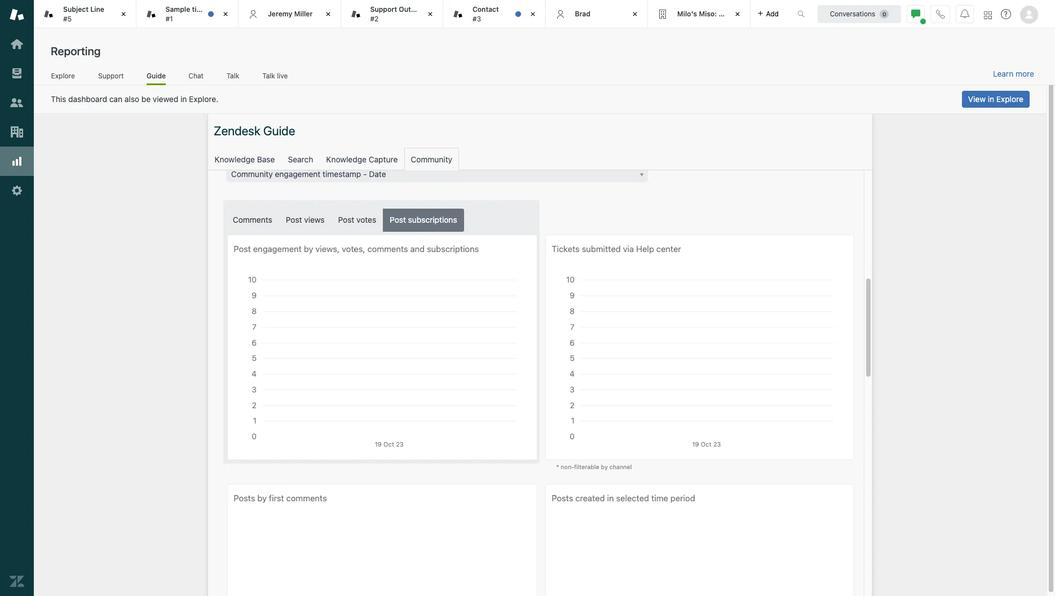 Task type: describe. For each thing, give the bounding box(es) containing it.
support for support outreach #2
[[370, 5, 397, 14]]

view in explore
[[968, 94, 1024, 104]]

jeremy miller tab
[[239, 0, 341, 28]]

0 vertical spatial explore
[[51, 71, 75, 80]]

close image
[[527, 8, 538, 20]]

guide link
[[147, 71, 166, 85]]

support for support
[[98, 71, 124, 80]]

notifications image
[[961, 9, 970, 18]]

zendesk support image
[[10, 7, 24, 22]]

explore.
[[189, 94, 218, 104]]

main element
[[0, 0, 34, 596]]

1 in from the left
[[181, 94, 187, 104]]

conversations
[[830, 9, 876, 18]]

get help image
[[1001, 9, 1011, 19]]

talk for talk
[[227, 71, 239, 80]]

jeremy
[[268, 9, 292, 18]]

tab containing support outreach
[[341, 0, 443, 28]]

#1
[[166, 14, 173, 23]]

guide
[[147, 71, 166, 80]]

chat link
[[188, 71, 204, 83]]

be
[[141, 94, 151, 104]]

view in explore button
[[962, 91, 1030, 108]]

also
[[125, 94, 139, 104]]

close image inside brad tab
[[629, 8, 641, 20]]

contact
[[473, 5, 499, 14]]

talk live
[[262, 71, 288, 80]]

dashboard
[[68, 94, 107, 104]]

reporting
[[51, 45, 101, 58]]

learn more
[[993, 69, 1034, 78]]

talk live link
[[262, 71, 288, 83]]

explore inside button
[[997, 94, 1024, 104]]

support link
[[98, 71, 124, 83]]

outreach
[[399, 5, 430, 14]]

views image
[[10, 66, 24, 81]]

customers image
[[10, 95, 24, 110]]

brad tab
[[546, 0, 648, 28]]

close image inside #1 tab
[[220, 8, 231, 20]]

chat
[[189, 71, 204, 80]]

#2
[[370, 14, 379, 23]]

organizations image
[[10, 125, 24, 139]]

live
[[277, 71, 288, 80]]

view
[[968, 94, 986, 104]]

this
[[51, 94, 66, 104]]



Task type: vqa. For each thing, say whether or not it's contained in the screenshot.
2nd in from left
yes



Task type: locate. For each thing, give the bounding box(es) containing it.
in right the viewed
[[181, 94, 187, 104]]

talk
[[227, 71, 239, 80], [262, 71, 275, 80]]

1 tab from the left
[[34, 0, 136, 28]]

line
[[90, 5, 104, 14]]

get started image
[[10, 37, 24, 51]]

1 close image from the left
[[118, 8, 129, 20]]

subject
[[63, 5, 89, 14]]

support up 'can'
[[98, 71, 124, 80]]

conversations button
[[818, 5, 901, 23]]

in inside button
[[988, 94, 994, 104]]

close image inside jeremy miller tab
[[322, 8, 334, 20]]

6 close image from the left
[[732, 8, 743, 20]]

close image right miller
[[322, 8, 334, 20]]

viewed
[[153, 94, 178, 104]]

1 horizontal spatial explore
[[997, 94, 1024, 104]]

close image right brad
[[629, 8, 641, 20]]

0 horizontal spatial support
[[98, 71, 124, 80]]

2 close image from the left
[[220, 8, 231, 20]]

contact #3
[[473, 5, 499, 23]]

5 close image from the left
[[629, 8, 641, 20]]

3 tab from the left
[[443, 0, 546, 28]]

1 horizontal spatial talk
[[262, 71, 275, 80]]

explore down learn more link
[[997, 94, 1024, 104]]

support outreach #2
[[370, 5, 430, 23]]

support
[[370, 5, 397, 14], [98, 71, 124, 80]]

support inside 'link'
[[98, 71, 124, 80]]

close image left jeremy
[[220, 8, 231, 20]]

zendesk image
[[10, 574, 24, 589]]

tabs tab list
[[34, 0, 786, 28]]

tab containing contact
[[443, 0, 546, 28]]

0 horizontal spatial talk
[[227, 71, 239, 80]]

1 vertical spatial explore
[[997, 94, 1024, 104]]

#1 tab
[[136, 0, 239, 28]]

talk right chat
[[227, 71, 239, 80]]

1 horizontal spatial support
[[370, 5, 397, 14]]

3 close image from the left
[[322, 8, 334, 20]]

1 vertical spatial support
[[98, 71, 124, 80]]

close image left the #3
[[425, 8, 436, 20]]

#3
[[473, 14, 481, 23]]

talk left live
[[262, 71, 275, 80]]

button displays agent's chat status as online. image
[[911, 9, 921, 18]]

add button
[[750, 0, 786, 28]]

talk for talk live
[[262, 71, 275, 80]]

close image
[[118, 8, 129, 20], [220, 8, 231, 20], [322, 8, 334, 20], [425, 8, 436, 20], [629, 8, 641, 20], [732, 8, 743, 20]]

in right view
[[988, 94, 994, 104]]

0 horizontal spatial in
[[181, 94, 187, 104]]

learn more link
[[993, 69, 1034, 79]]

more
[[1016, 69, 1034, 78]]

in
[[181, 94, 187, 104], [988, 94, 994, 104]]

#5
[[63, 14, 72, 23]]

admin image
[[10, 183, 24, 198]]

this dashboard can also be viewed in explore.
[[51, 94, 218, 104]]

jeremy miller
[[268, 9, 313, 18]]

close image left add popup button
[[732, 8, 743, 20]]

zendesk products image
[[984, 11, 992, 19]]

subject line #5
[[63, 5, 104, 23]]

support up #2
[[370, 5, 397, 14]]

support inside support outreach #2
[[370, 5, 397, 14]]

tab containing subject line
[[34, 0, 136, 28]]

2 in from the left
[[988, 94, 994, 104]]

tab
[[34, 0, 136, 28], [341, 0, 443, 28], [443, 0, 546, 28], [648, 0, 750, 28]]

2 tab from the left
[[341, 0, 443, 28]]

4 close image from the left
[[425, 8, 436, 20]]

brad
[[575, 9, 591, 18]]

0 horizontal spatial explore
[[51, 71, 75, 80]]

4 tab from the left
[[648, 0, 750, 28]]

close image right line
[[118, 8, 129, 20]]

add
[[766, 9, 779, 18]]

2 talk from the left
[[262, 71, 275, 80]]

talk link
[[226, 71, 240, 83]]

miller
[[294, 9, 313, 18]]

1 talk from the left
[[227, 71, 239, 80]]

0 vertical spatial support
[[370, 5, 397, 14]]

reporting image
[[10, 154, 24, 169]]

can
[[109, 94, 122, 104]]

explore up this
[[51, 71, 75, 80]]

1 horizontal spatial in
[[988, 94, 994, 104]]

explore link
[[51, 71, 75, 83]]

learn
[[993, 69, 1014, 78]]

explore
[[51, 71, 75, 80], [997, 94, 1024, 104]]



